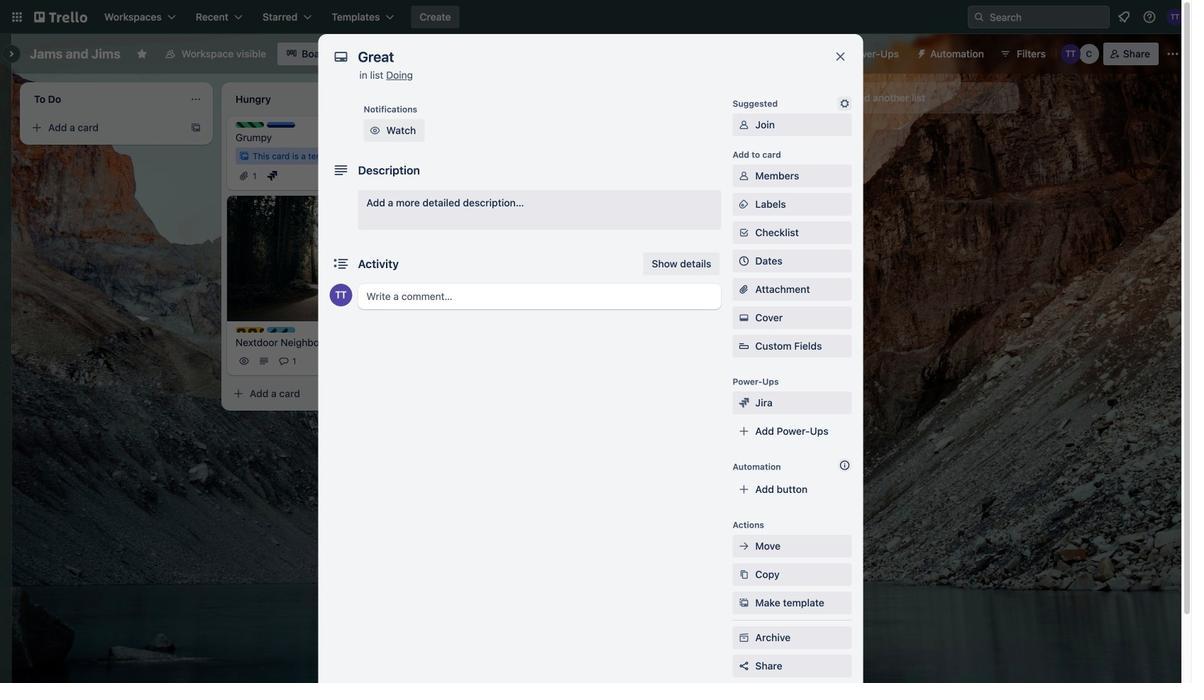 Task type: locate. For each thing, give the bounding box(es) containing it.
0 notifications image
[[1116, 9, 1133, 26]]

None text field
[[351, 44, 820, 70]]

show menu image
[[1166, 47, 1181, 61]]

back to home image
[[34, 6, 87, 28]]

create from template… image
[[190, 122, 202, 133]]

sm image
[[838, 97, 852, 111], [737, 118, 751, 132], [368, 124, 382, 138], [737, 197, 751, 212], [737, 596, 751, 611], [737, 631, 751, 645]]

1 vertical spatial terry turtle (terryturtle) image
[[1061, 44, 1081, 64]]

color: yellow, title: none image
[[236, 327, 264, 333]]

0 vertical spatial terry turtle (terryturtle) image
[[1167, 9, 1184, 26]]

terry turtle (terryturtle) image right open information menu image
[[1167, 9, 1184, 26]]

color: sky, title: "flying cars" element
[[267, 327, 295, 333]]

primary element
[[0, 0, 1193, 34]]

color: blue, title: none image
[[267, 122, 295, 128]]

1 horizontal spatial terry turtle (terryturtle) image
[[1167, 9, 1184, 26]]

sm image
[[911, 43, 931, 62], [737, 169, 751, 183], [737, 311, 751, 325], [737, 396, 751, 410], [737, 540, 751, 554], [737, 568, 751, 582]]

terry turtle (terryturtle) image
[[1167, 9, 1184, 26], [1061, 44, 1081, 64]]

star or unstar board image
[[136, 48, 148, 60]]

terry turtle (terryturtle) image down search 'field'
[[1061, 44, 1081, 64]]

color: green, title: none image
[[236, 122, 264, 128]]



Task type: describe. For each thing, give the bounding box(es) containing it.
terry turtle (terryturtle) image
[[330, 284, 352, 307]]

Write a comment text field
[[358, 284, 722, 310]]

terry turtle (terryturtle) image inside primary element
[[1167, 9, 1184, 26]]

customize views image
[[345, 47, 359, 61]]

Board name text field
[[23, 43, 128, 65]]

0 horizontal spatial terry turtle (terryturtle) image
[[1061, 44, 1081, 64]]

Search field
[[968, 6, 1110, 28]]

chestercheeetah (chestercheeetah) image
[[1080, 44, 1100, 64]]

open information menu image
[[1143, 10, 1157, 24]]

search image
[[974, 11, 985, 23]]



Task type: vqa. For each thing, say whether or not it's contained in the screenshot.
Show details
no



